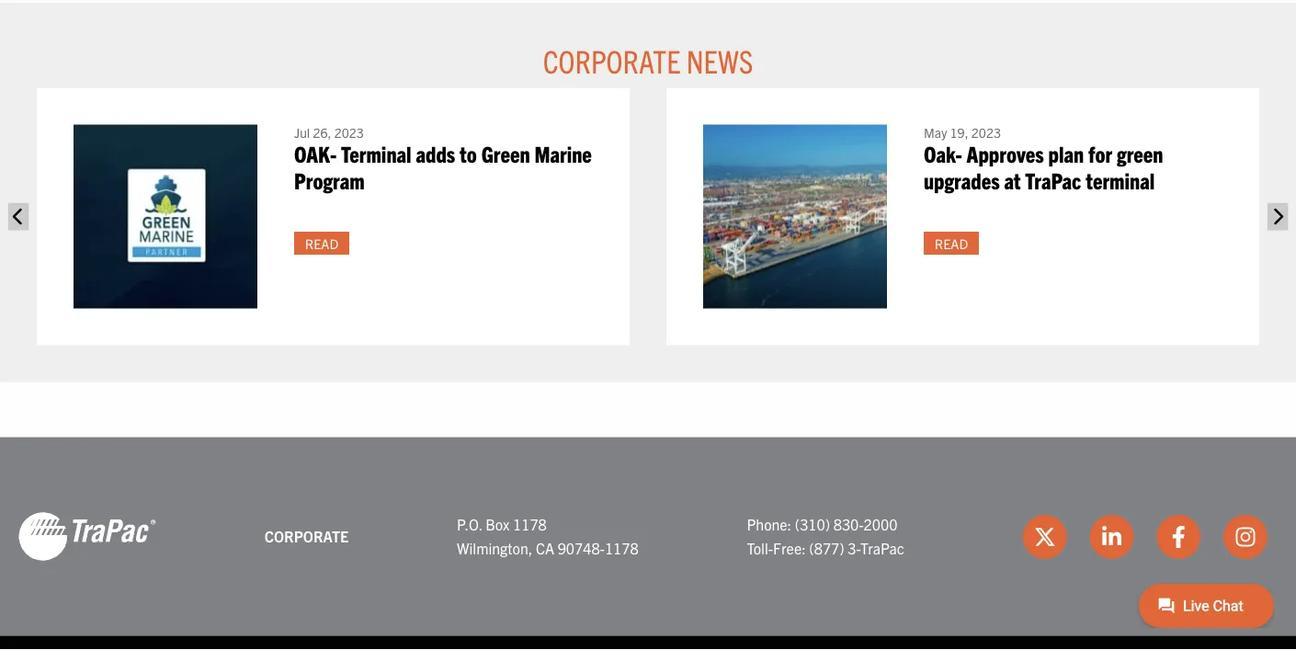 Task type: describe. For each thing, give the bounding box(es) containing it.
p.o.
[[457, 515, 482, 533]]

approves
[[967, 139, 1044, 167]]

green
[[482, 139, 530, 167]]

read for oak- approves plan for green upgrades at trapac terminal
[[935, 234, 968, 251]]

trapac inside may 19, 2023 oak- approves plan for green upgrades at trapac terminal
[[1025, 165, 1082, 193]]

jul 26, 2023 oak- terminal adds to green marine program
[[294, 123, 592, 193]]

26,
[[313, 123, 331, 140]]

footer containing p.o. box 1178
[[0, 437, 1296, 650]]

(877)
[[809, 539, 845, 557]]

3-
[[848, 539, 861, 557]]

phone: (310) 830-2000 toll-free: (877) 3-trapac
[[747, 515, 905, 557]]

adds
[[416, 139, 455, 167]]

830-
[[834, 515, 864, 533]]

corporate image
[[18, 511, 156, 562]]

jul
[[294, 123, 310, 140]]

read for oak- terminal adds to green marine program
[[305, 234, 339, 251]]

2023 for approves
[[972, 123, 1001, 140]]

for
[[1089, 139, 1113, 167]]

1 horizontal spatial 1178
[[605, 539, 639, 557]]

trapac inside 'phone: (310) 830-2000 toll-free: (877) 3-trapac'
[[861, 539, 905, 557]]

solid image
[[8, 203, 29, 230]]

oak-
[[294, 139, 337, 167]]



Task type: vqa. For each thing, say whether or not it's contained in the screenshot.
"for" within TraPac has been innovating the way that cargo moves since 1985. As TraPac has continued to grow our footprint in the industry, we've made investments in technology and services that will enable us to provide unparalleled premium service to our customers while ensuring that we maintain a strong balance sheet for our business.
no



Task type: locate. For each thing, give the bounding box(es) containing it.
read down upgrades
[[935, 234, 968, 251]]

ca
[[536, 539, 554, 557]]

program
[[294, 165, 365, 193]]

corporate for corporate
[[265, 527, 349, 545]]

90748-
[[558, 539, 605, 557]]

2023 right the 26,
[[334, 123, 364, 140]]

1 horizontal spatial read
[[935, 234, 968, 251]]

2023 for terminal
[[334, 123, 364, 140]]

2 read from the left
[[935, 234, 968, 251]]

1 vertical spatial trapac
[[861, 539, 905, 557]]

footer
[[0, 437, 1296, 650]]

read
[[305, 234, 339, 251], [935, 234, 968, 251]]

2023 inside jul 26, 2023 oak- terminal adds to green marine program
[[334, 123, 364, 140]]

1 read link from the left
[[294, 232, 349, 255]]

2023 right 19,
[[972, 123, 1001, 140]]

toll-
[[747, 539, 773, 557]]

read link down program
[[294, 232, 349, 255]]

free:
[[773, 539, 806, 557]]

1 horizontal spatial trapac
[[1025, 165, 1082, 193]]

0 horizontal spatial trapac
[[861, 539, 905, 557]]

at
[[1004, 165, 1021, 193]]

0 horizontal spatial read
[[305, 234, 339, 251]]

0 horizontal spatial corporate
[[265, 527, 349, 545]]

0 horizontal spatial 1178
[[513, 515, 547, 533]]

corporate for corporate news
[[543, 40, 681, 80]]

corporate news
[[543, 40, 753, 80]]

1 vertical spatial 1178
[[605, 539, 639, 557]]

green
[[1117, 139, 1163, 167]]

1 horizontal spatial corporate
[[543, 40, 681, 80]]

to
[[460, 139, 477, 167]]

0 vertical spatial trapac
[[1025, 165, 1082, 193]]

news
[[687, 40, 753, 80]]

p.o. box 1178 wilmington, ca 90748-1178
[[457, 515, 639, 557]]

upgrades
[[924, 165, 1000, 193]]

read down program
[[305, 234, 339, 251]]

1178
[[513, 515, 547, 533], [605, 539, 639, 557]]

corporate inside 'footer'
[[265, 527, 349, 545]]

trapac
[[1025, 165, 1082, 193], [861, 539, 905, 557]]

2 read link from the left
[[924, 232, 979, 255]]

wilmington,
[[457, 539, 533, 557]]

0 horizontal spatial read link
[[294, 232, 349, 255]]

box
[[486, 515, 510, 533]]

oak-
[[924, 139, 962, 167]]

trapac right at
[[1025, 165, 1082, 193]]

19,
[[950, 123, 969, 140]]

read link for oak- approves plan for green upgrades at trapac terminal
[[924, 232, 979, 255]]

marine
[[535, 139, 592, 167]]

1 read from the left
[[305, 234, 339, 251]]

1 vertical spatial corporate
[[265, 527, 349, 545]]

1178 up ca
[[513, 515, 547, 533]]

2023 inside may 19, 2023 oak- approves plan for green upgrades at trapac terminal
[[972, 123, 1001, 140]]

corporate
[[543, 40, 681, 80], [265, 527, 349, 545]]

read link
[[294, 232, 349, 255], [924, 232, 979, 255]]

trapac down 2000
[[861, 539, 905, 557]]

corporate inside 'main content'
[[543, 40, 681, 80]]

2023
[[334, 123, 364, 140], [972, 123, 1001, 140]]

0 horizontal spatial 2023
[[334, 123, 364, 140]]

terminal
[[1086, 165, 1155, 193]]

0 vertical spatial 1178
[[513, 515, 547, 533]]

corporate news main content
[[0, 0, 1296, 382]]

terminal
[[341, 139, 412, 167]]

2000
[[864, 515, 898, 533]]

0 vertical spatial corporate
[[543, 40, 681, 80]]

1 2023 from the left
[[334, 123, 364, 140]]

1 horizontal spatial 2023
[[972, 123, 1001, 140]]

may
[[924, 123, 947, 140]]

read link down upgrades
[[924, 232, 979, 255]]

may 19, 2023 oak- approves plan for green upgrades at trapac terminal
[[924, 123, 1163, 193]]

1178 right ca
[[605, 539, 639, 557]]

solid image
[[1268, 203, 1288, 230]]

plan
[[1049, 139, 1084, 167]]

phone:
[[747, 515, 792, 533]]

1 horizontal spatial read link
[[924, 232, 979, 255]]

(310)
[[795, 515, 830, 533]]

read link for oak- terminal adds to green marine program
[[294, 232, 349, 255]]

2 2023 from the left
[[972, 123, 1001, 140]]



